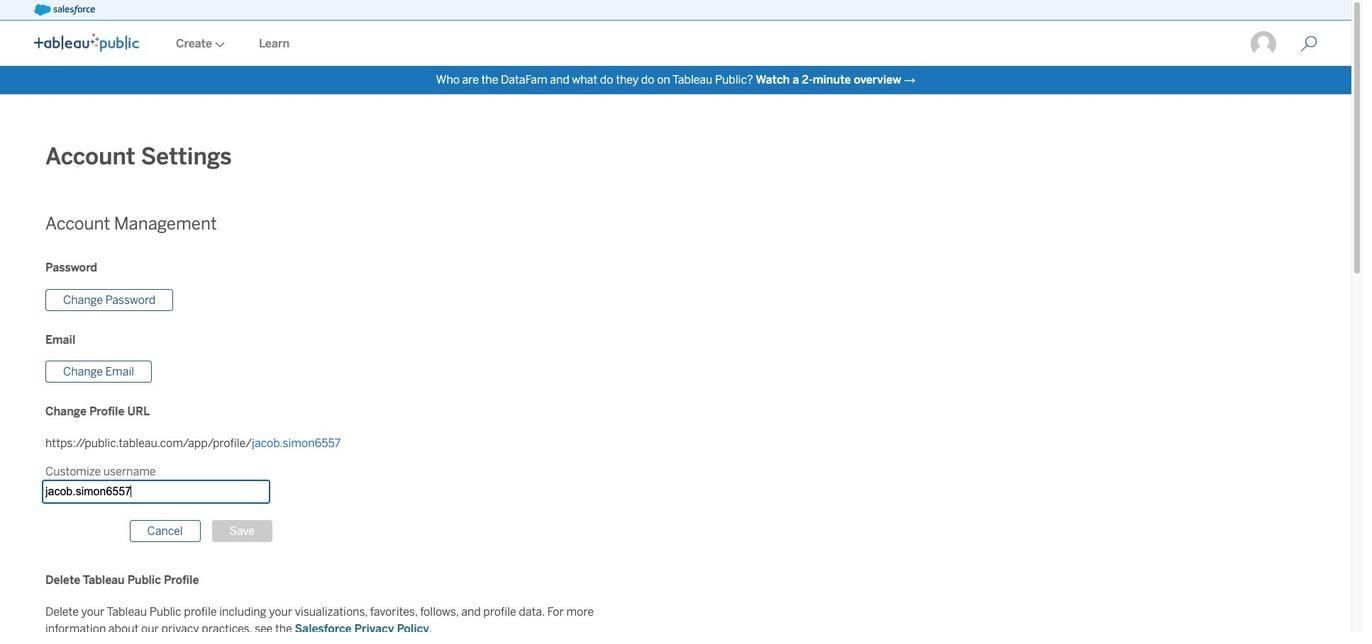 Task type: locate. For each thing, give the bounding box(es) containing it.
None field
[[43, 481, 270, 504]]

salesforce logo image
[[34, 4, 95, 16]]



Task type: vqa. For each thing, say whether or not it's contained in the screenshot.
FIELD
yes



Task type: describe. For each thing, give the bounding box(es) containing it.
jacob.simon6557 image
[[1249, 30, 1278, 58]]

logo image
[[34, 33, 139, 52]]

go to search image
[[1283, 35, 1335, 53]]

create image
[[212, 42, 225, 48]]



